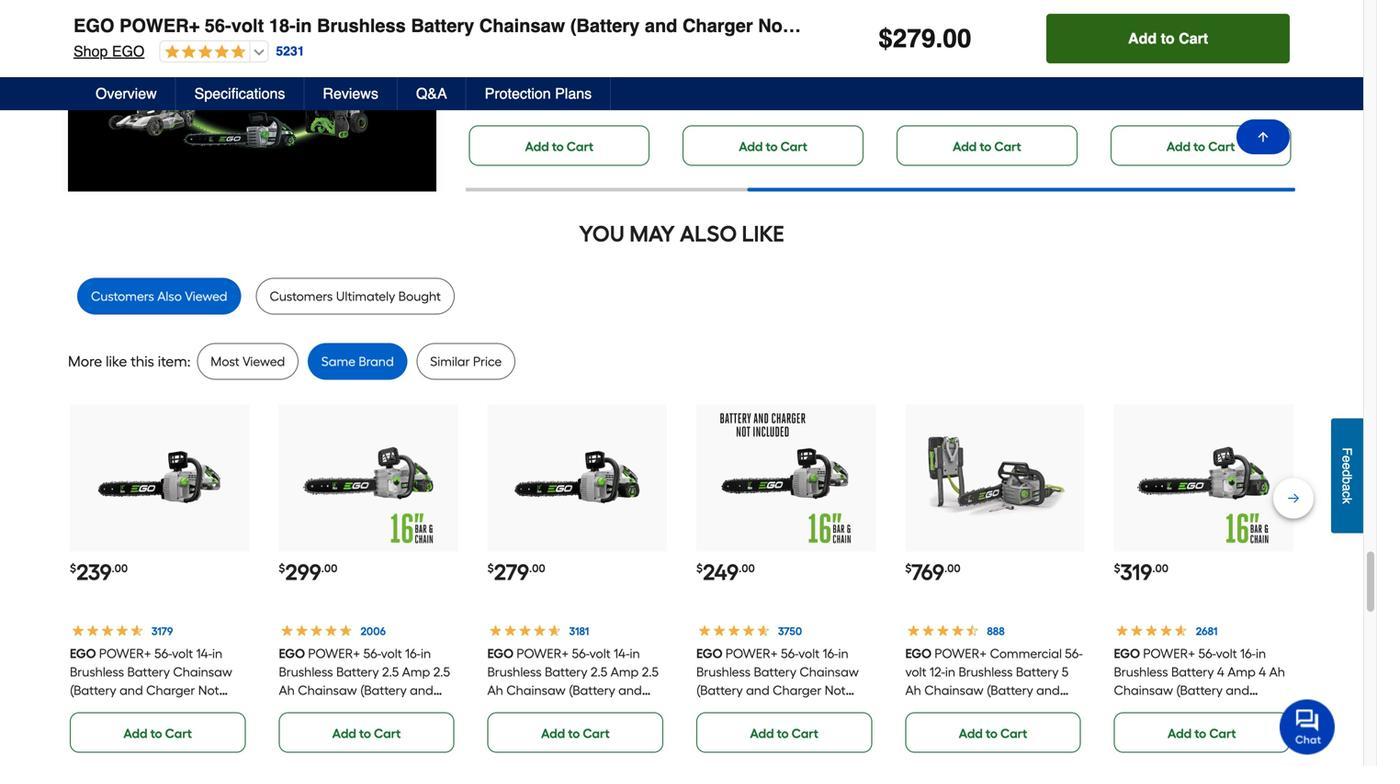 Task type: describe. For each thing, give the bounding box(es) containing it.
price
[[473, 353, 502, 369]]

amp for 299
[[402, 664, 430, 680]]

ah inside power+ 56-volt 14-in brushless battery 2.5 amp 2.5 ah chainsaw (battery and charger included)
[[487, 682, 503, 698]]

overview button
[[77, 77, 176, 110]]

56-volt 7.5 ah; lithium ion (li-ion) battery
[[683, 59, 859, 93]]

you may also like
[[579, 220, 784, 247]]

chainsaw inside power+ 56-volt 16-in brushless battery 2.5 amp 2.5 ah chainsaw (battery and charger included)
[[298, 682, 357, 698]]

brushless for 299
[[279, 664, 333, 680]]

add to cart link for 299 list item
[[279, 712, 454, 753]]

add to cart for 1,399 list item
[[1167, 139, 1235, 154]]

brushless for 279
[[487, 664, 542, 680]]

chainsaw inside power+ 56-volt 14-in brushless battery 2.5 amp 2.5 ah chainsaw (battery and charger included)
[[507, 682, 566, 698]]

power+ for 239
[[99, 646, 151, 661]]

like
[[742, 220, 784, 247]]

239 list item
[[70, 404, 249, 753]]

279 list item
[[487, 404, 667, 753]]

customers for customers ultimately bought
[[270, 288, 333, 304]]

add to cart link for 249 "list item" to the left
[[469, 125, 650, 166]]

ego for 299
[[279, 646, 305, 661]]

lithium for 399
[[794, 59, 838, 74]]

may
[[629, 220, 675, 247]]

customers also viewed
[[91, 288, 227, 304]]

customers for customers also viewed
[[91, 288, 154, 304]]

add to cart inside button
[[1128, 30, 1208, 47]]

(li- for 399
[[683, 77, 696, 93]]

cart for 319 list item
[[1209, 726, 1236, 741]]

add to cart link for 399 list item
[[683, 125, 864, 166]]

chainsaw inside power+ 56-volt 16-in brushless battery 4 amp 4 ah chainsaw (battery and charger included)
[[1114, 682, 1173, 698]]

28
[[1182, 59, 1196, 74]]

add for 299 list item
[[332, 726, 356, 741]]

299
[[285, 559, 321, 585]]

to for 1,399 list item
[[1193, 139, 1205, 154]]

cart down plans on the top left of the page
[[567, 139, 594, 154]]

add to cart for 279 list item
[[541, 726, 610, 741]]

included) inside 56-volt battery charger (charger included)
[[952, 77, 1006, 93]]

to down power+ 56-volt 16-in brushless battery chainsaw (battery and charger not included)
[[777, 726, 789, 741]]

like
[[106, 353, 127, 370]]

7.5
[[754, 59, 769, 74]]

$ 1,399 .00
[[1110, 8, 1182, 34]]

.00 inside $ 399 .00
[[725, 10, 741, 24]]

and inside power+ commercial 56- volt 12-in brushless battery 5 ah chainsaw (battery and charger included)
[[1036, 682, 1060, 698]]

$ inside $ 399 .00
[[683, 10, 689, 24]]

$ 239 .00
[[70, 559, 128, 585]]

plans
[[555, 85, 592, 102]]

charger inside power+ 56-volt 16-in brushless battery 4 amp 4 ah chainsaw (battery and charger included)
[[1114, 701, 1163, 716]]

56- inside 56-volt 4 ah lithium ion (li- ion) battery
[[498, 59, 515, 74]]

cart for 769 list item
[[1000, 726, 1027, 741]]

ah inside 56-volt 28 ah lithium ion (li-ion) battery
[[1199, 59, 1215, 74]]

volt for 28
[[1157, 59, 1179, 74]]

included) inside power+ 56-volt 16-in brushless battery chainsaw (battery and charger not included)
[[696, 701, 751, 716]]

and inside power+ 56-volt 16-in brushless battery 4 amp 4 ah chainsaw (battery and charger included)
[[1226, 682, 1250, 698]]

power+ commercial 56- volt 12-in brushless battery 5 ah chainsaw (battery and charger included)
[[905, 646, 1083, 716]]

most
[[211, 353, 239, 369]]

charger inside power+ commercial 56- volt 12-in brushless battery 5 ah chainsaw (battery and charger included)
[[905, 701, 954, 716]]

add to cart down plans on the top left of the page
[[525, 139, 594, 154]]

319 list item
[[1114, 404, 1293, 753]]

56-volt 4 ah lithium ion (li- ion) battery
[[469, 59, 651, 93]]

similar
[[430, 353, 470, 369]]

charger inside power+ 56-volt 16-in brushless battery 2.5 amp 2.5 ah chainsaw (battery and charger included)
[[279, 701, 328, 716]]

included) inside power+ 56-volt 16-in brushless battery 4 amp 4 ah chainsaw (battery and charger included)
[[1166, 701, 1220, 716]]

add to cart link for 1,399 list item
[[1110, 125, 1291, 166]]

(battery inside power+ 56-volt 16-in brushless battery chainsaw (battery and charger not included)
[[696, 682, 743, 698]]

add for 399 list item
[[739, 139, 763, 154]]

ah inside power+ 56-volt 16-in brushless battery 2.5 amp 2.5 ah chainsaw (battery and charger included)
[[279, 682, 295, 698]]

power+ for 299
[[308, 646, 360, 661]]

$ 399 .00
[[683, 8, 741, 34]]

56- inside power+ 56-volt 14-in brushless battery 2.5 amp 2.5 ah chainsaw (battery and charger included)
[[572, 646, 590, 661]]

56- inside power+ 56-volt 16-in brushless battery chainsaw (battery and charger not included)
[[781, 646, 798, 661]]

in for 249
[[838, 646, 848, 661]]

56- inside power+ commercial 56- volt 12-in brushless battery 5 ah chainsaw (battery and charger included)
[[1065, 646, 1083, 661]]

$ for power+ 56-volt 16-in brushless battery 2.5 amp 2.5 ah chainsaw (battery and charger included)
[[279, 562, 285, 575]]

ah inside 56-volt 4 ah lithium ion (li- ion) battery
[[550, 59, 566, 74]]

ah inside power+ 56-volt 16-in brushless battery 4 amp 4 ah chainsaw (battery and charger included)
[[1269, 664, 1285, 680]]

b
[[1340, 477, 1355, 484]]

volt for 319
[[1216, 646, 1237, 661]]

$ for power+ commercial 56- volt 12-in brushless battery 5 ah chainsaw (battery and charger included)
[[905, 562, 912, 575]]

not for 249
[[825, 682, 846, 698]]

in for 299
[[421, 646, 431, 661]]

add to cart link for 319 list item
[[1114, 712, 1290, 753]]

239
[[76, 559, 112, 585]]

299 list item
[[279, 404, 458, 753]]

14- for 279
[[614, 646, 630, 661]]

$ for 56-volt 28 ah lithium ion (li-ion) battery
[[1110, 10, 1117, 24]]

ion for 399
[[841, 59, 859, 74]]

to for 769 list item
[[986, 726, 998, 741]]

battery inside power+ 56-volt 14-in brushless battery chainsaw (battery and charger not included)
[[127, 664, 170, 680]]

(battery inside power+ 56-volt 16-in brushless battery 4 amp 4 ah chainsaw (battery and charger included)
[[1176, 682, 1223, 698]]

brushless for 319
[[1114, 664, 1168, 680]]

protection plans
[[485, 85, 592, 102]]

power+ 56-volt 14-in brushless battery 2.5 amp 2.5 ah chainsaw (battery and charger included)
[[487, 646, 659, 716]]

to down plans on the top left of the page
[[552, 139, 564, 154]]

18-
[[269, 15, 296, 36]]

included) inside power+ 56-volt 14-in brushless battery chainsaw (battery and charger not included)
[[70, 701, 124, 716]]

279 for .00
[[494, 559, 529, 585]]

battery inside power+ 56-volt 16-in brushless battery chainsaw (battery and charger not included)
[[754, 664, 796, 680]]

(battery inside power+ 56-volt 16-in brushless battery 2.5 amp 2.5 ah chainsaw (battery and charger included)
[[360, 682, 407, 698]]

protection plans button
[[466, 77, 611, 110]]

shop ego
[[73, 43, 145, 60]]

brushless inside power+ commercial 56- volt 12-in brushless battery 5 ah chainsaw (battery and charger included)
[[958, 664, 1013, 680]]

ion) inside 56-volt 28 ah lithium ion (li-ion) battery
[[1124, 77, 1145, 93]]

4 inside 56-volt 4 ah lithium ion (li- ion) battery
[[540, 59, 547, 74]]

ego power+ 56-volt 18-in brushless battery chainsaw (battery and charger not included)
[[73, 15, 875, 36]]

ego for 319
[[1114, 646, 1140, 661]]

$ 279 .00
[[487, 559, 545, 585]]

add inside button
[[1128, 30, 1157, 47]]

more
[[68, 353, 102, 370]]

specifications button
[[176, 77, 304, 110]]

add to cart link for 239 list item
[[70, 712, 246, 753]]

ego power+ 56-volt 16-in brushless battery chainsaw (battery and charger not included) image
[[714, 406, 858, 550]]

add to cart link for the 169 list item
[[897, 125, 1077, 166]]

$ 249 .00 for ego
[[696, 559, 755, 585]]

volt inside power+ commercial 56- volt 12-in brushless battery 5 ah chainsaw (battery and charger included)
[[905, 664, 926, 680]]

ego for 239
[[70, 646, 96, 661]]

you
[[579, 220, 625, 247]]

k
[[1340, 497, 1355, 504]]

included) inside power+ commercial 56- volt 12-in brushless battery 5 ah chainsaw (battery and charger included)
[[957, 701, 1012, 716]]

ultimately
[[336, 288, 395, 304]]

249 for ego
[[703, 559, 739, 585]]

to for 299 list item
[[359, 726, 371, 741]]

769 list item
[[905, 404, 1085, 753]]

1 horizontal spatial not
[[758, 15, 789, 36]]

add to cart button
[[1047, 14, 1290, 63]]

$ 299 .00
[[279, 559, 337, 585]]

ion for 249
[[616, 59, 634, 74]]

249 for 56-volt 4 ah lithium ion (li- ion) battery
[[475, 8, 511, 34]]

item
[[158, 353, 187, 370]]

add to cart for 239 list item
[[123, 726, 192, 741]]

(battery inside power+ 56-volt 14-in brushless battery chainsaw (battery and charger not included)
[[70, 682, 116, 698]]

ego power+ commercial 56-volt 12-in brushless battery 5 ah chainsaw (battery and charger included) image
[[923, 406, 1067, 550]]

add for 1,399 list item
[[1167, 139, 1191, 154]]

56- inside power+ 56-volt 16-in brushless battery 4 amp 4 ah chainsaw (battery and charger included)
[[1199, 646, 1216, 661]]

d
[[1340, 470, 1355, 477]]

4 2.5 from the left
[[642, 664, 659, 680]]

add to cart for 299 list item
[[332, 726, 401, 741]]

commercial
[[990, 646, 1062, 661]]

.00 for power+ 56-volt 14-in brushless battery chainsaw (battery and charger not included)
[[112, 562, 128, 575]]

1,399 list item
[[1110, 0, 1295, 166]]

2 e from the top
[[1340, 462, 1355, 470]]

specifications
[[194, 85, 285, 102]]

ego power+ 56-volt 14-in brushless battery 2.5 amp 2.5 ah chainsaw (battery and charger included) image
[[505, 406, 649, 550]]

charger inside 56-volt battery charger (charger included)
[[1014, 59, 1063, 74]]

00
[[943, 24, 971, 53]]

add for 769 list item
[[959, 726, 983, 741]]

power+ 56-volt 16-in brushless battery 4 amp 4 ah chainsaw (battery and charger included)
[[1114, 646, 1285, 716]]

to for the 169 list item
[[980, 139, 992, 154]]

add for the bottommost 249 "list item"
[[750, 726, 774, 741]]

to for 319 list item
[[1194, 726, 1206, 741]]

5
[[1062, 664, 1068, 680]]

769
[[912, 559, 944, 585]]

169
[[903, 8, 935, 34]]

ion inside 56-volt 28 ah lithium ion (li-ion) battery
[[1264, 59, 1283, 74]]

similar price
[[430, 353, 502, 369]]

same
[[321, 353, 355, 369]]

56- inside 56-volt battery charger (charger included)
[[926, 59, 943, 74]]

more like this item :
[[68, 353, 191, 370]]

charger inside power+ 56-volt 14-in brushless battery chainsaw (battery and charger not included)
[[146, 682, 195, 698]]

in for 279
[[630, 646, 640, 661]]

battery inside 56-volt 28 ah lithium ion (li-ion) battery
[[1149, 77, 1191, 93]]

and inside power+ 56-volt 16-in brushless battery chainsaw (battery and charger not included)
[[746, 682, 770, 698]]

battery inside 56-volt 4 ah lithium ion (li- ion) battery
[[494, 77, 536, 93]]

add for the 169 list item
[[953, 139, 977, 154]]

56-volt 4 ah lithium ion (li- ion) battery link
[[469, 59, 651, 93]]

ego for 279
[[487, 646, 514, 661]]

0 horizontal spatial 249 list item
[[469, 0, 653, 166]]

battery inside power+ 56-volt 16-in brushless battery 4 amp 4 ah chainsaw (battery and charger included)
[[1171, 664, 1214, 680]]

56-volt 7.5 ah; lithium ion (li-ion) battery link
[[683, 59, 859, 93]]

reviews button
[[304, 77, 398, 110]]

lithium inside 56-volt 28 ah lithium ion (li-ion) battery
[[1218, 59, 1261, 74]]

ah inside power+ commercial 56- volt 12-in brushless battery 5 ah chainsaw (battery and charger included)
[[905, 682, 921, 698]]

brand
[[359, 353, 394, 369]]



Task type: vqa. For each thing, say whether or not it's contained in the screenshot.


Task type: locate. For each thing, give the bounding box(es) containing it.
0 vertical spatial 249
[[475, 8, 511, 34]]

16- for 299
[[405, 646, 421, 661]]

add inside 319 list item
[[1168, 726, 1192, 741]]

ego for 1,399
[[1110, 59, 1137, 74]]

power+ 56-volt 16-in brushless battery chainsaw (battery and charger not included)
[[696, 646, 859, 716]]

ego inside 279 list item
[[487, 646, 514, 661]]

1 amp from the left
[[402, 664, 430, 680]]

56- inside 56-volt 28 ah lithium ion (li-ion) battery
[[1140, 59, 1157, 74]]

1 horizontal spatial also
[[680, 220, 737, 247]]

1 vertical spatial 279
[[494, 559, 529, 585]]

ion inside 56-volt 4 ah lithium ion (li- ion) battery
[[616, 59, 634, 74]]

add to cart for 319 list item
[[1168, 726, 1236, 741]]

to inside button
[[1161, 30, 1175, 47]]

cart for the 169 list item
[[994, 139, 1021, 154]]

14- for 239
[[196, 646, 212, 661]]

ion) right q&a button
[[469, 77, 490, 93]]

f e e d b a c k button
[[1331, 418, 1363, 533]]

cart for 279 list item
[[583, 726, 610, 741]]

e up b
[[1340, 462, 1355, 470]]

add to cart down power+ 56-volt 16-in brushless battery 2.5 amp 2.5 ah chainsaw (battery and charger included)
[[332, 726, 401, 741]]

1 14- from the left
[[196, 646, 212, 661]]

1 2.5 from the left
[[382, 664, 399, 680]]

to for 279 list item
[[568, 726, 580, 741]]

to down power+ 56-volt 14-in brushless battery 2.5 amp 2.5 ah chainsaw (battery and charger included)
[[568, 726, 580, 741]]

f
[[1340, 447, 1355, 455]]

volt down 00
[[943, 59, 965, 74]]

1 e from the top
[[1340, 455, 1355, 462]]

volt left 28
[[1157, 59, 1179, 74]]

volt for 299
[[381, 646, 402, 661]]

add to cart link for 769 list item
[[905, 712, 1081, 753]]

2 14- from the left
[[614, 646, 630, 661]]

to left arrow up icon
[[1193, 139, 1205, 154]]

add to cart link for the bottommost 249 "list item"
[[696, 712, 872, 753]]

cart down power+ commercial 56- volt 12-in brushless battery 5 ah chainsaw (battery and charger included)
[[1000, 726, 1027, 741]]

add to cart link inside 769 list item
[[905, 712, 1081, 753]]

ego for 769
[[905, 646, 931, 661]]

ion) down 399
[[696, 77, 718, 93]]

f e e d b a c k
[[1340, 447, 1355, 504]]

2 horizontal spatial 4
[[1259, 664, 1266, 680]]

to inside 319 list item
[[1194, 726, 1206, 741]]

and inside power+ 56-volt 14-in brushless battery 2.5 amp 2.5 ah chainsaw (battery and charger included)
[[619, 682, 642, 698]]

0 horizontal spatial (li-
[[637, 59, 651, 74]]

14- inside power+ 56-volt 14-in brushless battery chainsaw (battery and charger not included)
[[196, 646, 212, 661]]

399 list item
[[683, 0, 867, 166]]

3 2.5 from the left
[[591, 664, 608, 680]]

56-volt battery charger (charger included) link
[[897, 59, 1063, 93]]

included) inside power+ 56-volt 14-in brushless battery 2.5 amp 2.5 ah chainsaw (battery and charger included)
[[540, 701, 594, 716]]

ion
[[616, 59, 634, 74], [841, 59, 859, 74], [1264, 59, 1283, 74]]

in inside power+ 56-volt 16-in brushless battery chainsaw (battery and charger not included)
[[838, 646, 848, 661]]

add to cart link inside 279 list item
[[487, 712, 663, 753]]

volt for 279
[[590, 646, 611, 661]]

2 horizontal spatial not
[[825, 682, 846, 698]]

to down power+ 56-volt 16-in brushless battery 4 amp 4 ah chainsaw (battery and charger included)
[[1194, 726, 1206, 741]]

charger
[[683, 15, 753, 36], [1014, 59, 1063, 74], [146, 682, 195, 698], [773, 682, 822, 698], [279, 701, 328, 716], [487, 701, 536, 716], [905, 701, 954, 716], [1114, 701, 1163, 716]]

chainsaw inside power+ commercial 56- volt 12-in brushless battery 5 ah chainsaw (battery and charger included)
[[924, 682, 983, 698]]

3 volt from the left
[[943, 59, 965, 74]]

0 horizontal spatial ion)
[[469, 77, 490, 93]]

viewed
[[185, 288, 227, 304], [242, 353, 285, 369]]

ah;
[[772, 59, 791, 74]]

lithium up plans on the top left of the page
[[570, 59, 613, 74]]

2 horizontal spatial ion
[[1264, 59, 1283, 74]]

add to cart down 56-volt 7.5 ah; lithium ion (li-ion) battery
[[739, 139, 807, 154]]

$ 769 .00
[[905, 559, 961, 585]]

brushless inside power+ 56-volt 16-in brushless battery chainsaw (battery and charger not included)
[[696, 664, 751, 680]]

and
[[645, 15, 677, 36], [119, 682, 143, 698], [410, 682, 433, 698], [619, 682, 642, 698], [746, 682, 770, 698], [1036, 682, 1060, 698], [1226, 682, 1250, 698]]

customers left ultimately
[[270, 288, 333, 304]]

add to cart link inside 399 list item
[[683, 125, 864, 166]]

add
[[1128, 30, 1157, 47], [525, 139, 549, 154], [739, 139, 763, 154], [953, 139, 977, 154], [1167, 139, 1191, 154], [123, 726, 147, 741], [332, 726, 356, 741], [541, 726, 565, 741], [750, 726, 774, 741], [959, 726, 983, 741], [1168, 726, 1192, 741]]

1 vertical spatial $ 249 .00
[[696, 559, 755, 585]]

add to cart down power+ 56-volt 14-in brushless battery 2.5 amp 2.5 ah chainsaw (battery and charger included)
[[541, 726, 610, 741]]

add to cart link inside 239 list item
[[70, 712, 246, 753]]

add to cart for 769 list item
[[959, 726, 1027, 741]]

battery inside power+ 56-volt 16-in brushless battery 2.5 amp 2.5 ah chainsaw (battery and charger included)
[[336, 664, 379, 680]]

add down 56-volt battery charger (charger included)
[[953, 139, 977, 154]]

add inside 279 list item
[[541, 726, 565, 741]]

12-
[[929, 664, 945, 680]]

1 vertical spatial also
[[157, 288, 182, 304]]

2 lithium from the left
[[794, 59, 838, 74]]

cart inside 239 list item
[[165, 726, 192, 741]]

1 horizontal spatial ion
[[841, 59, 859, 74]]

add to cart for 399 list item
[[739, 139, 807, 154]]

0 horizontal spatial also
[[157, 288, 182, 304]]

$ inside $ 1,399 .00
[[1110, 10, 1117, 24]]

cart down 56-volt battery charger (charger included)
[[994, 139, 1021, 154]]

add down 56-volt 7.5 ah; lithium ion (li-ion) battery
[[739, 139, 763, 154]]

3 amp from the left
[[1228, 664, 1256, 680]]

56- inside power+ 56-volt 14-in brushless battery chainsaw (battery and charger not included)
[[154, 646, 172, 661]]

lithium inside 56-volt 4 ah lithium ion (li- ion) battery
[[570, 59, 613, 74]]

(charger
[[897, 77, 949, 93]]

to inside the 169 list item
[[980, 139, 992, 154]]

brushless
[[317, 15, 406, 36], [70, 664, 124, 680], [279, 664, 333, 680], [487, 664, 542, 680], [696, 664, 751, 680], [958, 664, 1013, 680], [1114, 664, 1168, 680]]

not
[[758, 15, 789, 36], [198, 682, 219, 698], [825, 682, 846, 698]]

1 vertical spatial 249
[[703, 559, 739, 585]]

1 horizontal spatial 279
[[893, 24, 936, 53]]

add down power+ commercial 56- volt 12-in brushless battery 5 ah chainsaw (battery and charger included)
[[959, 726, 983, 741]]

1 vertical spatial viewed
[[242, 353, 285, 369]]

(li- inside 56-volt 28 ah lithium ion (li-ion) battery
[[1110, 77, 1124, 93]]

power+ inside power+ 56-volt 16-in brushless battery chainsaw (battery and charger not included)
[[725, 646, 778, 661]]

to down power+ 56-volt 14-in brushless battery chainsaw (battery and charger not included)
[[150, 726, 162, 741]]

1 lithium from the left
[[570, 59, 613, 74]]

3 lithium from the left
[[1218, 59, 1261, 74]]

volt inside 56-volt 4 ah lithium ion (li- ion) battery
[[515, 59, 537, 74]]

4 volt from the left
[[1157, 59, 1179, 74]]

cart for 299 list item
[[374, 726, 401, 741]]

volt inside power+ 56-volt 14-in brushless battery 2.5 amp 2.5 ah chainsaw (battery and charger included)
[[590, 646, 611, 661]]

0 vertical spatial $ 249 .00
[[469, 8, 527, 34]]

add down 56-volt 28 ah lithium ion (li-ion) battery
[[1167, 139, 1191, 154]]

ion)
[[469, 77, 490, 93], [696, 77, 718, 93], [1124, 77, 1145, 93]]

chainsaw inside power+ 56-volt 16-in brushless battery chainsaw (battery and charger not included)
[[800, 664, 859, 680]]

.00 for power+ 56-volt 16-in brushless battery 2.5 amp 2.5 ah chainsaw (battery and charger included)
[[321, 562, 337, 575]]

.
[[936, 24, 943, 53]]

cart down power+ 56-volt 16-in brushless battery 4 amp 4 ah chainsaw (battery and charger included)
[[1209, 726, 1236, 741]]

amp for 279
[[611, 664, 639, 680]]

a
[[1340, 484, 1355, 491]]

0 horizontal spatial 279
[[494, 559, 529, 585]]

0 horizontal spatial amp
[[402, 664, 430, 680]]

$ for power+ 56-volt 16-in brushless battery 4 amp 4 ah chainsaw (battery and charger included)
[[1114, 562, 1120, 575]]

volt
[[231, 15, 264, 36], [172, 646, 193, 661], [381, 646, 402, 661], [590, 646, 611, 661], [798, 646, 820, 661], [1216, 646, 1237, 661], [905, 664, 926, 680]]

56-volt battery charger (charger included)
[[897, 59, 1063, 93]]

in
[[296, 15, 312, 36], [212, 646, 222, 661], [421, 646, 431, 661], [630, 646, 640, 661], [838, 646, 848, 661], [1256, 646, 1266, 661], [945, 664, 955, 680]]

1 horizontal spatial customers
[[270, 288, 333, 304]]

249 list item
[[469, 0, 653, 166], [696, 404, 876, 753]]

in inside power+ 56-volt 16-in brushless battery 4 amp 4 ah chainsaw (battery and charger included)
[[1256, 646, 1266, 661]]

1 volt from the left
[[515, 59, 537, 74]]

q&a
[[416, 85, 447, 102]]

ion) for 249
[[469, 77, 490, 93]]

16- inside power+ 56-volt 16-in brushless battery 4 amp 4 ah chainsaw (battery and charger included)
[[1240, 646, 1256, 661]]

add to cart inside 319 list item
[[1168, 726, 1236, 741]]

ion) for 399
[[696, 77, 718, 93]]

add to cart for the 169 list item
[[953, 139, 1021, 154]]

brushless inside power+ 56-volt 16-in brushless battery 4 amp 4 ah chainsaw (battery and charger included)
[[1114, 664, 1168, 680]]

:
[[187, 353, 191, 370]]

.00 inside $ 1,399 .00
[[1166, 10, 1182, 24]]

16- inside power+ 56-volt 16-in brushless battery chainsaw (battery and charger not included)
[[823, 646, 838, 661]]

add up 56-volt 28 ah lithium ion (li-ion) battery
[[1128, 30, 1157, 47]]

.00 for power+ 56-volt 16-in brushless battery chainsaw (battery and charger not included)
[[739, 562, 755, 575]]

2 horizontal spatial lithium
[[1218, 59, 1261, 74]]

0 horizontal spatial viewed
[[185, 288, 227, 304]]

add to cart link for 279 list item
[[487, 712, 663, 753]]

4
[[540, 59, 547, 74], [1217, 664, 1225, 680], [1259, 664, 1266, 680]]

most viewed
[[211, 353, 285, 369]]

bought
[[398, 288, 441, 304]]

add to cart down power+ 56-volt 14-in brushless battery chainsaw (battery and charger not included)
[[123, 726, 192, 741]]

lithium
[[570, 59, 613, 74], [794, 59, 838, 74], [1218, 59, 1261, 74]]

1 horizontal spatial 14-
[[614, 646, 630, 661]]

and inside power+ 56-volt 16-in brushless battery 2.5 amp 2.5 ah chainsaw (battery and charger included)
[[410, 682, 433, 698]]

power+
[[119, 15, 200, 36], [99, 646, 151, 661], [308, 646, 360, 661], [517, 646, 569, 661], [725, 646, 778, 661], [934, 646, 987, 661], [1143, 646, 1196, 661]]

.00 for power+ commercial 56- volt 12-in brushless battery 5 ah chainsaw (battery and charger included)
[[944, 562, 961, 575]]

to down power+ 56-volt 16-in brushless battery 2.5 amp 2.5 ah chainsaw (battery and charger included)
[[359, 726, 371, 741]]

ego for 249
[[696, 646, 723, 661]]

$ inside $ 239 .00
[[70, 562, 76, 575]]

0 vertical spatial viewed
[[185, 288, 227, 304]]

volt up protection
[[515, 59, 537, 74]]

(battery inside power+ 56-volt 14-in brushless battery 2.5 amp 2.5 ah chainsaw (battery and charger included)
[[569, 682, 615, 698]]

319
[[1120, 559, 1152, 585]]

chat invite button image
[[1280, 699, 1336, 755]]

16- for 249
[[823, 646, 838, 661]]

power+ 56-volt 14-in brushless battery chainsaw (battery and charger not included)
[[70, 646, 232, 716]]

0 horizontal spatial $ 249 .00
[[469, 8, 527, 34]]

battery inside 56-volt 7.5 ah; lithium ion (li-ion) battery
[[721, 77, 764, 93]]

lithium right 28
[[1218, 59, 1261, 74]]

ego inside 1,399 list item
[[1110, 59, 1137, 74]]

overview
[[96, 85, 157, 102]]

0 horizontal spatial ion
[[616, 59, 634, 74]]

e
[[1340, 455, 1355, 462], [1340, 462, 1355, 470]]

16-
[[405, 646, 421, 661], [823, 646, 838, 661], [1240, 646, 1256, 661]]

cart for 239 list item
[[165, 726, 192, 741]]

ego inside 239 list item
[[70, 646, 96, 661]]

.00 inside $ 769 .00
[[944, 562, 961, 575]]

brushless for 249
[[696, 664, 751, 680]]

.00 inside $ 299 .00
[[321, 562, 337, 575]]

3 ion) from the left
[[1124, 77, 1145, 93]]

cart left arrow up icon
[[1208, 139, 1235, 154]]

ego power+ 56-volt 16-in brushless battery 2.5 amp 2.5 ah chainsaw (battery and charger included) image
[[297, 406, 440, 550]]

1 horizontal spatial 249 list item
[[696, 404, 876, 753]]

16- for 319
[[1240, 646, 1256, 661]]

.00
[[511, 10, 527, 24], [725, 10, 741, 24], [1166, 10, 1182, 24], [112, 562, 128, 575], [321, 562, 337, 575], [529, 562, 545, 575], [739, 562, 755, 575], [944, 562, 961, 575], [1152, 562, 1169, 575]]

amp for 319
[[1228, 664, 1256, 680]]

1,399
[[1117, 8, 1166, 34]]

0 horizontal spatial not
[[198, 682, 219, 698]]

add for 239 list item
[[123, 726, 147, 741]]

charger inside power+ 56-volt 14-in brushless battery 2.5 amp 2.5 ah chainsaw (battery and charger included)
[[487, 701, 536, 716]]

customers up like
[[91, 288, 154, 304]]

ah
[[550, 59, 566, 74], [1199, 59, 1215, 74], [1269, 664, 1285, 680], [279, 682, 295, 698], [487, 682, 503, 698], [905, 682, 921, 698]]

$ 249 .00 for 56-volt 4 ah lithium ion (li- ion) battery
[[469, 8, 527, 34]]

power+ for 769
[[934, 646, 987, 661]]

cart inside 319 list item
[[1209, 726, 1236, 741]]

56- inside power+ 56-volt 16-in brushless battery 2.5 amp 2.5 ah chainsaw (battery and charger included)
[[363, 646, 381, 661]]

2 horizontal spatial amp
[[1228, 664, 1256, 680]]

add to cart link
[[469, 125, 650, 166], [683, 125, 864, 166], [897, 125, 1077, 166], [1110, 125, 1291, 166], [70, 712, 246, 753], [279, 712, 454, 753], [487, 712, 663, 753], [696, 712, 872, 753], [905, 712, 1081, 753], [1114, 712, 1290, 753]]

56-volt 28 ah lithium ion (li-ion) battery
[[1110, 59, 1283, 93]]

in inside power+ 56-volt 14-in brushless battery 2.5 amp 2.5 ah chainsaw (battery and charger included)
[[630, 646, 640, 661]]

2 ion from the left
[[841, 59, 859, 74]]

battery inside 56-volt battery charger (charger included)
[[968, 59, 1011, 74]]

1 horizontal spatial lithium
[[794, 59, 838, 74]]

add to cart down power+ 56-volt 16-in brushless battery chainsaw (battery and charger not included)
[[750, 726, 818, 741]]

add for 249 "list item" to the left
[[525, 139, 549, 154]]

to up 56-volt 28 ah lithium ion (li-ion) battery
[[1161, 30, 1175, 47]]

not inside power+ 56-volt 16-in brushless battery chainsaw (battery and charger not included)
[[825, 682, 846, 698]]

.00 for power+ 56-volt 14-in brushless battery 2.5 amp 2.5 ah chainsaw (battery and charger included)
[[529, 562, 545, 575]]

1 ion from the left
[[616, 59, 634, 74]]

ion) down add to cart button
[[1124, 77, 1145, 93]]

$ inside $ 319 .00
[[1114, 562, 1120, 575]]

volt inside 56-volt battery charger (charger included)
[[943, 59, 965, 74]]

ego power+ 56-volt 14-in brushless battery chainsaw (battery and charger not included) image
[[88, 406, 231, 550]]

power+ for 249
[[725, 646, 778, 661]]

volt for battery
[[943, 59, 965, 74]]

chainsaw inside power+ 56-volt 14-in brushless battery chainsaw (battery and charger not included)
[[173, 664, 232, 680]]

2 ion) from the left
[[696, 77, 718, 93]]

1 horizontal spatial viewed
[[242, 353, 285, 369]]

0 horizontal spatial 16-
[[405, 646, 421, 661]]

viewed right most
[[242, 353, 285, 369]]

1 horizontal spatial 4
[[1217, 664, 1225, 680]]

volt left 7.5
[[729, 59, 751, 74]]

2 2.5 from the left
[[433, 664, 450, 680]]

ego 56v system image
[[68, 0, 436, 191]]

cart inside 279 list item
[[583, 726, 610, 741]]

1 16- from the left
[[405, 646, 421, 661]]

cart inside 399 list item
[[780, 139, 807, 154]]

volt inside power+ 56-volt 16-in brushless battery 4 amp 4 ah chainsaw (battery and charger included)
[[1216, 646, 1237, 661]]

2 horizontal spatial 16-
[[1240, 646, 1256, 661]]

to down power+ commercial 56- volt 12-in brushless battery 5 ah chainsaw (battery and charger included)
[[986, 726, 998, 741]]

viewed up :
[[185, 288, 227, 304]]

0 vertical spatial also
[[680, 220, 737, 247]]

1 vertical spatial 249 list item
[[696, 404, 876, 753]]

add for 279 list item
[[541, 726, 565, 741]]

5231
[[276, 44, 305, 58]]

to inside 239 list item
[[150, 726, 162, 741]]

1 horizontal spatial $ 249 .00
[[696, 559, 755, 585]]

3 16- from the left
[[1240, 646, 1256, 661]]

(li-
[[637, 59, 651, 74], [683, 77, 696, 93], [1110, 77, 1124, 93]]

add to cart link inside 1,399 list item
[[1110, 125, 1291, 166]]

add for 319 list item
[[1168, 726, 1192, 741]]

c
[[1340, 491, 1355, 497]]

to inside 1,399 list item
[[1193, 139, 1205, 154]]

lithium inside 56-volt 7.5 ah; lithium ion (li-ion) battery
[[794, 59, 838, 74]]

279 for .
[[893, 24, 936, 53]]

56- inside 56-volt 7.5 ah; lithium ion (li-ion) battery
[[712, 59, 729, 74]]

add to cart left arrow up icon
[[1167, 139, 1235, 154]]

and inside power+ 56-volt 14-in brushless battery chainsaw (battery and charger not included)
[[119, 682, 143, 698]]

power+ 56-volt 16-in brushless battery 2.5 amp 2.5 ah chainsaw (battery and charger included)
[[279, 646, 450, 716]]

1 customers from the left
[[91, 288, 154, 304]]

2 horizontal spatial ion)
[[1124, 77, 1145, 93]]

add to cart down power+ commercial 56- volt 12-in brushless battery 5 ah chainsaw (battery and charger included)
[[959, 726, 1027, 741]]

2 16- from the left
[[823, 646, 838, 661]]

1 ion) from the left
[[469, 77, 490, 93]]

arrow up image
[[1256, 130, 1270, 144]]

power+ inside power+ 56-volt 14-in brushless battery chainsaw (battery and charger not included)
[[99, 646, 151, 661]]

cart down power+ 56-volt 16-in brushless battery chainsaw (battery and charger not included)
[[792, 726, 818, 741]]

customers ultimately bought
[[270, 288, 441, 304]]

to down 56-volt 7.5 ah; lithium ion (li-ion) battery
[[766, 139, 778, 154]]

1 horizontal spatial 249
[[703, 559, 739, 585]]

cart for 1,399 list item
[[1208, 139, 1235, 154]]

add to cart down 56-volt battery charger (charger included)
[[953, 139, 1021, 154]]

0 horizontal spatial 249
[[475, 8, 511, 34]]

add down power+ 56-volt 14-in brushless battery 2.5 amp 2.5 ah chainsaw (battery and charger included)
[[541, 726, 565, 741]]

power+ for 319
[[1143, 646, 1196, 661]]

cart inside add to cart button
[[1179, 30, 1208, 47]]

ion) inside 56-volt 7.5 ah; lithium ion (li-ion) battery
[[696, 77, 718, 93]]

2.5
[[382, 664, 399, 680], [433, 664, 450, 680], [591, 664, 608, 680], [642, 664, 659, 680]]

lithium right the ah;
[[794, 59, 838, 74]]

q&a button
[[398, 77, 466, 110]]

0 horizontal spatial 4
[[540, 59, 547, 74]]

0 horizontal spatial 14-
[[196, 646, 212, 661]]

battery inside power+ 56-volt 14-in brushless battery 2.5 amp 2.5 ah chainsaw (battery and charger included)
[[545, 664, 588, 680]]

power+ inside power+ commercial 56- volt 12-in brushless battery 5 ah chainsaw (battery and charger included)
[[934, 646, 987, 661]]

cart inside the 169 list item
[[994, 139, 1021, 154]]

cart down power+ 56-volt 14-in brushless battery 2.5 amp 2.5 ah chainsaw (battery and charger included)
[[583, 726, 610, 741]]

e up d
[[1340, 455, 1355, 462]]

add to cart up 28
[[1128, 30, 1208, 47]]

volt inside power+ 56-volt 16-in brushless battery chainsaw (battery and charger not included)
[[798, 646, 820, 661]]

included) inside power+ 56-volt 16-in brushless battery 2.5 amp 2.5 ah chainsaw (battery and charger included)
[[331, 701, 385, 716]]

add to cart inside 399 list item
[[739, 139, 807, 154]]

.00 for power+ 56-volt 16-in brushless battery 4 amp 4 ah chainsaw (battery and charger included)
[[1152, 562, 1169, 575]]

add down power+ 56-volt 14-in brushless battery chainsaw (battery and charger not included)
[[123, 726, 147, 741]]

cart
[[1179, 30, 1208, 47], [567, 139, 594, 154], [780, 139, 807, 154], [994, 139, 1021, 154], [1208, 139, 1235, 154], [165, 726, 192, 741], [374, 726, 401, 741], [583, 726, 610, 741], [792, 726, 818, 741], [1000, 726, 1027, 741], [1209, 726, 1236, 741]]

in for 239
[[212, 646, 222, 661]]

1 horizontal spatial 16-
[[823, 646, 838, 661]]

protection
[[485, 85, 551, 102]]

in for 319
[[1256, 646, 1266, 661]]

0 vertical spatial 279
[[893, 24, 936, 53]]

$ for power+ 56-volt 16-in brushless battery chainsaw (battery and charger not included)
[[696, 562, 703, 575]]

cart for 399 list item
[[780, 139, 807, 154]]

also up item
[[157, 288, 182, 304]]

cart down 56-volt 7.5 ah; lithium ion (li-ion) battery
[[780, 139, 807, 154]]

add down protection plans button
[[525, 139, 549, 154]]

2 horizontal spatial (li-
[[1110, 77, 1124, 93]]

(battery inside power+ commercial 56- volt 12-in brushless battery 5 ah chainsaw (battery and charger included)
[[987, 682, 1033, 698]]

this
[[131, 353, 154, 370]]

1 horizontal spatial (li-
[[683, 77, 696, 93]]

0 horizontal spatial customers
[[91, 288, 154, 304]]

$ for power+ 56-volt 14-in brushless battery 2.5 amp 2.5 ah chainsaw (battery and charger included)
[[487, 562, 494, 575]]

$ 279 . 00
[[878, 24, 971, 53]]

reviews
[[323, 85, 378, 102]]

volt for 239
[[172, 646, 193, 661]]

battery inside power+ commercial 56- volt 12-in brushless battery 5 ah chainsaw (battery and charger included)
[[1016, 664, 1059, 680]]

add down power+ 56-volt 16-in brushless battery 4 amp 4 ah chainsaw (battery and charger included)
[[1168, 726, 1192, 741]]

volt for 249
[[798, 646, 820, 661]]

shop
[[73, 43, 108, 60]]

399
[[689, 8, 725, 34]]

add down power+ 56-volt 16-in brushless battery 2.5 amp 2.5 ah chainsaw (battery and charger included)
[[332, 726, 356, 741]]

to inside 769 list item
[[986, 726, 998, 741]]

2 customers from the left
[[270, 288, 333, 304]]

also left like
[[680, 220, 737, 247]]

not for 239
[[198, 682, 219, 698]]

4.7 stars image
[[160, 44, 246, 61]]

customers
[[91, 288, 154, 304], [270, 288, 333, 304]]

add down power+ 56-volt 16-in brushless battery chainsaw (battery and charger not included)
[[750, 726, 774, 741]]

to
[[1161, 30, 1175, 47], [552, 139, 564, 154], [766, 139, 778, 154], [980, 139, 992, 154], [1193, 139, 1205, 154], [150, 726, 162, 741], [359, 726, 371, 741], [568, 726, 580, 741], [777, 726, 789, 741], [986, 726, 998, 741], [1194, 726, 1206, 741]]

ego power+ 56-volt 16-in brushless battery 4 amp 4 ah chainsaw (battery and charger included) image
[[1132, 406, 1275, 550]]

brushless for 239
[[70, 664, 124, 680]]

3 ion from the left
[[1264, 59, 1283, 74]]

56-
[[205, 15, 231, 36], [498, 59, 515, 74], [712, 59, 729, 74], [926, 59, 943, 74], [1140, 59, 1157, 74], [154, 646, 172, 661], [363, 646, 381, 661], [572, 646, 590, 661], [781, 646, 798, 661], [1065, 646, 1083, 661], [1199, 646, 1216, 661]]

2 volt from the left
[[729, 59, 751, 74]]

cart down power+ 56-volt 16-in brushless battery 2.5 amp 2.5 ah chainsaw (battery and charger included)
[[374, 726, 401, 741]]

add inside 239 list item
[[123, 726, 147, 741]]

cart down power+ 56-volt 14-in brushless battery chainsaw (battery and charger not included)
[[165, 726, 192, 741]]

charger inside power+ 56-volt 16-in brushless battery chainsaw (battery and charger not included)
[[773, 682, 822, 698]]

volt for 4
[[515, 59, 537, 74]]

add inside 1,399 list item
[[1167, 139, 1191, 154]]

add to cart inside 1,399 list item
[[1167, 139, 1235, 154]]

add inside 299 list item
[[332, 726, 356, 741]]

cart up 28
[[1179, 30, 1208, 47]]

(battery
[[570, 15, 640, 36], [70, 682, 116, 698], [360, 682, 407, 698], [569, 682, 615, 698], [696, 682, 743, 698], [987, 682, 1033, 698], [1176, 682, 1223, 698]]

169 list item
[[897, 0, 1081, 166]]

also
[[680, 220, 737, 247], [157, 288, 182, 304]]

249
[[475, 8, 511, 34], [703, 559, 739, 585]]

(li- inside 56-volt 4 ah lithium ion (li- ion) battery
[[637, 59, 651, 74]]

1 horizontal spatial ion)
[[696, 77, 718, 93]]

to for 399 list item
[[766, 139, 778, 154]]

0 vertical spatial 249 list item
[[469, 0, 653, 166]]

$
[[469, 10, 475, 24], [683, 10, 689, 24], [1110, 10, 1117, 24], [878, 24, 893, 53], [70, 562, 76, 575], [279, 562, 285, 575], [487, 562, 494, 575], [696, 562, 703, 575], [905, 562, 912, 575], [1114, 562, 1120, 575]]

to down 56-volt battery charger (charger included)
[[980, 139, 992, 154]]

power+ for 279
[[517, 646, 569, 661]]

$ 319 .00
[[1114, 559, 1169, 585]]

1 horizontal spatial amp
[[611, 664, 639, 680]]

$ for power+ 56-volt 14-in brushless battery chainsaw (battery and charger not included)
[[70, 562, 76, 575]]

2 amp from the left
[[611, 664, 639, 680]]

volt for 7.5
[[729, 59, 751, 74]]

same brand
[[321, 353, 394, 369]]

to for 239 list item
[[150, 726, 162, 741]]

0 horizontal spatial lithium
[[570, 59, 613, 74]]

add to cart down power+ 56-volt 16-in brushless battery 4 amp 4 ah chainsaw (battery and charger included)
[[1168, 726, 1236, 741]]

in inside power+ commercial 56- volt 12-in brushless battery 5 ah chainsaw (battery and charger included)
[[945, 664, 955, 680]]



